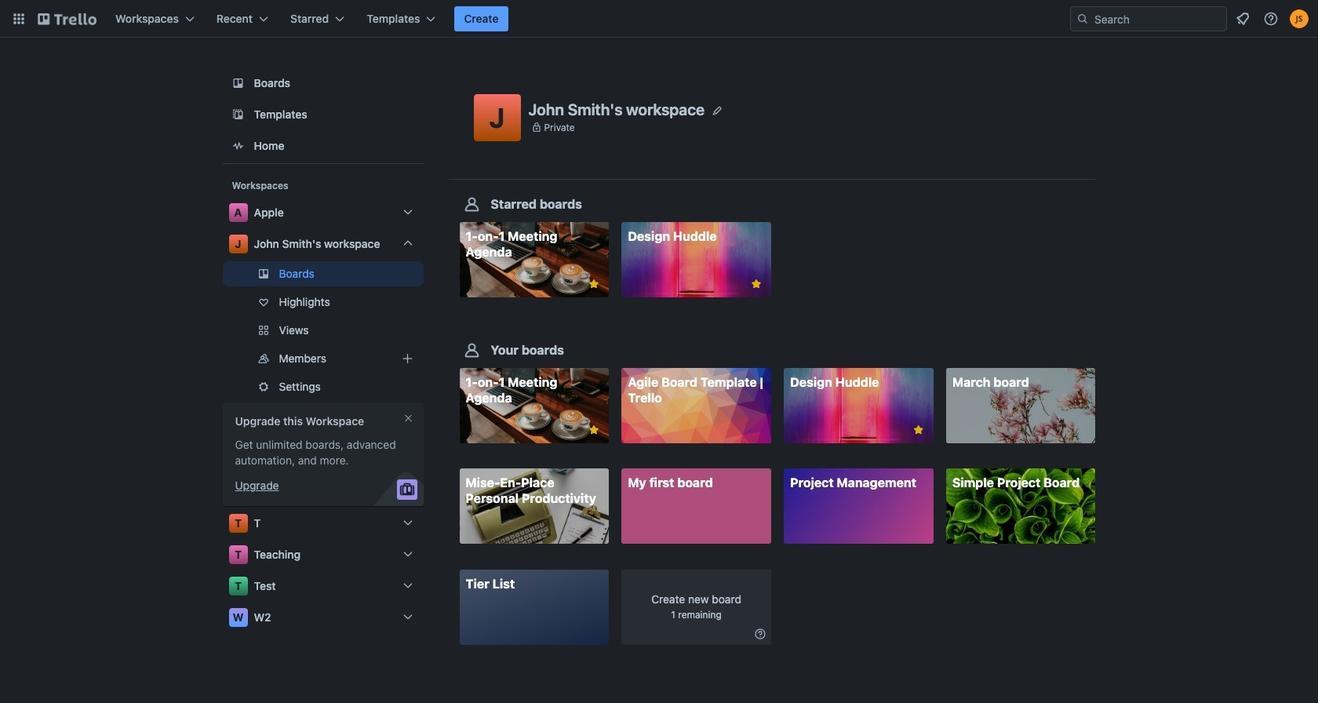 Task type: vqa. For each thing, say whether or not it's contained in the screenshot.
Back to home image
yes



Task type: locate. For each thing, give the bounding box(es) containing it.
sm image
[[753, 626, 768, 642]]

click to unstar this board. it will be removed from your starred list. image
[[587, 277, 601, 291], [749, 277, 764, 291]]

home image
[[229, 137, 248, 155]]

add image
[[398, 349, 417, 368]]

2 click to unstar this board. it will be removed from your starred list. image from the left
[[749, 277, 764, 291]]

template board image
[[229, 105, 248, 124]]

click to unstar this board. it will be removed from your starred list. image
[[587, 423, 601, 437]]

back to home image
[[38, 6, 97, 31]]

board image
[[229, 74, 248, 93]]

0 horizontal spatial click to unstar this board. it will be removed from your starred list. image
[[587, 277, 601, 291]]

1 horizontal spatial click to unstar this board. it will be removed from your starred list. image
[[749, 277, 764, 291]]

Search field
[[1089, 8, 1227, 30]]

open information menu image
[[1264, 11, 1279, 27]]



Task type: describe. For each thing, give the bounding box(es) containing it.
primary element
[[0, 0, 1318, 38]]

search image
[[1077, 13, 1089, 25]]

john smith (johnsmith38824343) image
[[1290, 9, 1309, 28]]

0 notifications image
[[1234, 9, 1253, 28]]

1 click to unstar this board. it will be removed from your starred list. image from the left
[[587, 277, 601, 291]]



